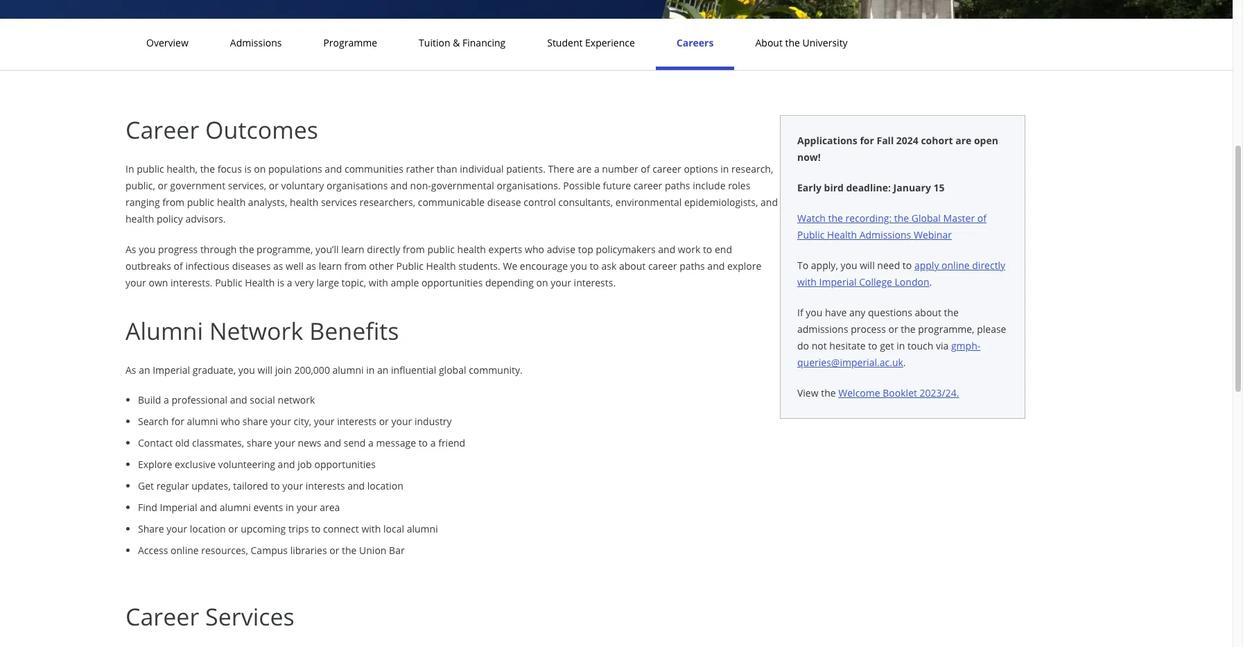Task type: vqa. For each thing, say whether or not it's contained in the screenshot.
the right the Data Science
no



Task type: describe. For each thing, give the bounding box(es) containing it.
your right city,
[[314, 415, 335, 428]]

share inside "list item"
[[247, 436, 272, 450]]

topic,
[[342, 276, 366, 289]]

well
[[286, 259, 304, 273]]

regular
[[157, 479, 189, 493]]

you'll
[[316, 243, 339, 256]]

a left friend
[[431, 436, 436, 450]]

global
[[439, 364, 467, 377]]

communicable
[[418, 196, 485, 209]]

alumni
[[126, 315, 203, 347]]

1 vertical spatial health
[[426, 259, 456, 273]]

if
[[798, 306, 804, 319]]

you up outbreaks
[[139, 243, 156, 256]]

have
[[826, 306, 847, 319]]

2 interests. from the left
[[574, 276, 616, 289]]

1 vertical spatial imperial
[[153, 364, 190, 377]]

apply online directly with imperial college london
[[798, 259, 1006, 289]]

health inside the as you progress through the programme, you'll learn directly from public health experts who advise top policymakers and work to end outbreaks of infectious diseases as well as learn from other public health students. we encourage you to ask about career paths and explore your own interests. public health is a very large topic, with ample opportunities depending on your interests.
[[458, 243, 486, 256]]

in down benefits
[[366, 364, 375, 377]]

15
[[934, 181, 945, 194]]

you down 'top'
[[571, 259, 587, 273]]

gmph- queries@imperial.ac.uk link
[[798, 339, 981, 369]]

share inside list item
[[243, 415, 268, 428]]

services,
[[228, 179, 267, 192]]

send
[[344, 436, 366, 450]]

and down research,
[[761, 196, 778, 209]]

and left job
[[278, 458, 295, 471]]

gmph- queries@imperial.ac.uk
[[798, 339, 981, 369]]

questions
[[869, 306, 913, 319]]

to left ask
[[590, 259, 599, 273]]

2 vertical spatial public
[[215, 276, 242, 289]]

ranging
[[126, 196, 160, 209]]

career inside the as you progress through the programme, you'll learn directly from public health experts who advise top policymakers and work to end outbreaks of infectious diseases as well as learn from other public health students. we encourage you to ask about career paths and explore your own interests. public health is a very large topic, with ample opportunities depending on your interests.
[[649, 259, 677, 273]]

outbreaks
[[126, 259, 171, 273]]

future
[[603, 179, 631, 192]]

encourage
[[520, 259, 568, 273]]

get regular updates, tailored to your interests and location list item
[[138, 479, 780, 493]]

apply
[[915, 259, 940, 272]]

union
[[359, 544, 387, 557]]

network
[[209, 315, 303, 347]]

explore exclusive volunteering and job opportunities list item
[[138, 457, 780, 472]]

in
[[126, 162, 134, 176]]

the right the watch
[[829, 212, 844, 225]]

0 vertical spatial will
[[860, 259, 875, 272]]

programme link
[[319, 36, 382, 49]]

share
[[138, 522, 164, 536]]

imperial inside apply online directly with imperial college london
[[820, 275, 857, 289]]

and inside "list item"
[[324, 436, 341, 450]]

interests inside "get regular updates, tailored to your interests and location" list item
[[306, 479, 345, 493]]

a right send
[[368, 436, 374, 450]]

university
[[803, 36, 848, 49]]

programme, inside the as you progress through the programme, you'll learn directly from public health experts who advise top policymakers and work to end outbreaks of infectious diseases as well as learn from other public health students. we encourage you to ask about career paths and explore your own interests. public health is a very large topic, with ample opportunities depending on your interests.
[[257, 243, 313, 256]]

a inside the as you progress through the programme, you'll learn directly from public health experts who advise top policymakers and work to end outbreaks of infectious diseases as well as learn from other public health students. we encourage you to ask about career paths and explore your own interests. public health is a very large topic, with ample opportunities depending on your interests.
[[287, 276, 292, 289]]

your up message
[[392, 415, 412, 428]]

work
[[678, 243, 701, 256]]

health inside "watch the recording: the global master of public health admissions webinar"
[[828, 228, 857, 241]]

alumni right 200,000
[[333, 364, 364, 377]]

experts
[[489, 243, 523, 256]]

services
[[321, 196, 357, 209]]

build a professional and social network list item
[[138, 393, 780, 407]]

london
[[895, 275, 930, 289]]

via
[[936, 339, 949, 352]]

focus
[[218, 162, 242, 176]]

your right share
[[167, 522, 187, 536]]

benefits
[[310, 315, 399, 347]]

public inside the as you progress through the programme, you'll learn directly from public health experts who advise top policymakers and work to end outbreaks of infectious diseases as well as learn from other public health students. we encourage you to ask about career paths and explore your own interests. public health is a very large topic, with ample opportunities depending on your interests.
[[428, 243, 455, 256]]

communities
[[345, 162, 404, 176]]

include
[[693, 179, 726, 192]]

apply,
[[812, 259, 839, 272]]

any
[[850, 306, 866, 319]]

very
[[295, 276, 314, 289]]

about
[[756, 36, 783, 49]]

watch the recording: the global master of public health admissions webinar
[[798, 212, 987, 241]]

the left global
[[895, 212, 910, 225]]

about inside the as you progress through the programme, you'll learn directly from public health experts who advise top policymakers and work to end outbreaks of infectious diseases as well as learn from other public health students. we encourage you to ask about career paths and explore your own interests. public health is a very large topic, with ample opportunities depending on your interests.
[[619, 259, 646, 273]]

1 an from the left
[[139, 364, 150, 377]]

find imperial and alumni events in your area
[[138, 501, 340, 514]]

interests inside search for alumni who share your city, your interests or your industry list item
[[337, 415, 377, 428]]

and up researchers,
[[391, 179, 408, 192]]

your down encourage
[[551, 276, 572, 289]]

and down send
[[348, 479, 365, 493]]

opportunities inside explore exclusive volunteering and job opportunities list item
[[315, 458, 376, 471]]

you inside if you have any questions about the admissions process or the programme, please do not hesitate to get in touch via
[[806, 306, 823, 319]]

and left work
[[659, 243, 676, 256]]

contact
[[138, 436, 173, 450]]

students.
[[459, 259, 501, 273]]

for for search
[[171, 415, 184, 428]]

2 an from the left
[[377, 364, 389, 377]]

resources,
[[201, 544, 248, 557]]

with inside list item
[[362, 522, 381, 536]]

and down updates,
[[200, 501, 217, 514]]

alumni down 'tailored'
[[220, 501, 251, 514]]

disease
[[487, 196, 521, 209]]

your inside "list item"
[[275, 436, 295, 450]]

2 vertical spatial from
[[345, 259, 367, 273]]

tuition & financing link
[[415, 36, 510, 49]]

health down voluntary
[[290, 196, 319, 209]]

events
[[254, 501, 283, 514]]

for for applications
[[860, 134, 875, 147]]

updates,
[[192, 479, 231, 493]]

of inside the as you progress through the programme, you'll learn directly from public health experts who advise top policymakers and work to end outbreaks of infectious diseases as well as learn from other public health students. we encourage you to ask about career paths and explore your own interests. public health is a very large topic, with ample opportunities depending on your interests.
[[174, 259, 183, 273]]

process
[[851, 323, 886, 336]]

professional
[[172, 393, 228, 407]]

your down outbreaks
[[126, 276, 146, 289]]

to up london
[[903, 259, 912, 272]]

touch
[[908, 339, 934, 352]]

organisations
[[327, 179, 388, 192]]

individual
[[460, 162, 504, 176]]

influential
[[391, 364, 437, 377]]

your down job
[[283, 479, 303, 493]]

or up message
[[379, 415, 389, 428]]

0 vertical spatial admissions
[[230, 36, 282, 49]]

welcome
[[839, 386, 881, 400]]

watch the recording: the global master of public health admissions webinar link
[[798, 212, 987, 241]]

0 vertical spatial public
[[137, 162, 164, 176]]

who inside search for alumni who share your city, your interests or your industry list item
[[221, 415, 240, 428]]

social
[[250, 393, 275, 407]]

of inside in public health, the focus is on populations and communities rather than individual patients. there are a number of career options in research, public, or government services, or voluntary organisations and non-governmental organisations. possible future career paths include roles ranging from public health analysts, health services researchers, communicable disease control consultants, environmental epidemiologists, and health policy advisors.
[[641, 162, 650, 176]]

classmates,
[[192, 436, 244, 450]]

you right graduate,
[[238, 364, 255, 377]]

&
[[453, 36, 460, 49]]

if you have any questions about the admissions process or the programme, please do not hesitate to get in touch via
[[798, 306, 1007, 352]]

200,000
[[294, 364, 330, 377]]

1 horizontal spatial public
[[187, 196, 215, 209]]

are inside "applications for fall 2024 cohort are open now!"
[[956, 134, 972, 147]]

alumni down 'professional'
[[187, 415, 218, 428]]

join
[[275, 364, 292, 377]]

news
[[298, 436, 322, 450]]

not
[[812, 339, 827, 352]]

as for as an imperial graduate, you will join 200,000 alumni in an influential global community.
[[126, 364, 136, 377]]

the up touch
[[901, 323, 916, 336]]

who inside the as you progress through the programme, you'll learn directly from public health experts who advise top policymakers and work to end outbreaks of infectious diseases as well as learn from other public health students. we encourage you to ask about career paths and explore your own interests. public health is a very large topic, with ample opportunities depending on your interests.
[[525, 243, 545, 256]]

health down services,
[[217, 196, 246, 209]]

bird
[[825, 181, 844, 194]]

with inside apply online directly with imperial college london
[[798, 275, 817, 289]]

or up analysts,
[[269, 179, 279, 192]]

1 vertical spatial learn
[[319, 259, 342, 273]]

global
[[912, 212, 941, 225]]

you right apply,
[[841, 259, 858, 272]]

the right the about
[[786, 36, 800, 49]]

as you progress through the programme, you'll learn directly from public health experts who advise top policymakers and work to end outbreaks of infectious diseases as well as learn from other public health students. we encourage you to ask about career paths and explore your own interests. public health is a very large topic, with ample opportunities depending on your interests.
[[126, 243, 762, 289]]

view the welcome booklet 2023/24.
[[798, 386, 960, 400]]

experience
[[586, 36, 635, 49]]

message
[[376, 436, 416, 450]]

rather
[[406, 162, 434, 176]]

there
[[548, 162, 575, 176]]

to
[[798, 259, 809, 272]]

overview
[[146, 36, 189, 49]]

alumni right local
[[407, 522, 438, 536]]

to inside if you have any questions about the admissions process or the programme, please do not hesitate to get in touch via
[[869, 339, 878, 352]]

admissions inside "watch the recording: the global master of public health admissions webinar"
[[860, 228, 912, 241]]

policy
[[157, 212, 183, 225]]

open
[[975, 134, 999, 147]]

access
[[138, 544, 168, 557]]

of inside "watch the recording: the global master of public health admissions webinar"
[[978, 212, 987, 225]]

or down find imperial and alumni events in your area at left
[[228, 522, 238, 536]]

1 vertical spatial career
[[634, 179, 663, 192]]

career for career services
[[126, 601, 199, 633]]

with inside the as you progress through the programme, you'll learn directly from public health experts who advise top policymakers and work to end outbreaks of infectious diseases as well as learn from other public health students. we encourage you to ask about career paths and explore your own interests. public health is a very large topic, with ample opportunities depending on your interests.
[[369, 276, 388, 289]]

the up the via
[[945, 306, 959, 319]]

careers
[[677, 36, 714, 49]]



Task type: locate. For each thing, give the bounding box(es) containing it.
or down connect
[[330, 544, 340, 557]]

1 vertical spatial of
[[978, 212, 987, 225]]

other
[[369, 259, 394, 273]]

health left students.
[[426, 259, 456, 273]]

on up services,
[[254, 162, 266, 176]]

the inside access online resources, campus libraries or the union bar list item
[[342, 544, 357, 557]]

about down policymakers
[[619, 259, 646, 273]]

interests up send
[[337, 415, 377, 428]]

2 vertical spatial imperial
[[160, 501, 197, 514]]

admissions
[[798, 323, 849, 336]]

1 vertical spatial share
[[247, 436, 272, 450]]

friend
[[439, 436, 466, 450]]

0 vertical spatial health
[[828, 228, 857, 241]]

infectious
[[186, 259, 230, 273]]

find imperial and alumni events in your area list item
[[138, 500, 780, 515]]

0 horizontal spatial opportunities
[[315, 458, 376, 471]]

learn up the large
[[319, 259, 342, 273]]

0 vertical spatial career
[[653, 162, 682, 176]]

public up public,
[[137, 162, 164, 176]]

0 vertical spatial directly
[[367, 243, 400, 256]]

patients.
[[507, 162, 546, 176]]

january
[[894, 181, 932, 194]]

as down alumni
[[126, 364, 136, 377]]

1 vertical spatial career
[[126, 601, 199, 633]]

learn right you'll
[[341, 243, 365, 256]]

student experience
[[548, 36, 635, 49]]

as right well
[[306, 259, 316, 273]]

your down 'search for alumni who share your city, your interests or your industry'
[[275, 436, 295, 450]]

0 horizontal spatial public
[[137, 162, 164, 176]]

paths inside in public health, the focus is on populations and communities rather than individual patients. there are a number of career options in research, public, or government services, or voluntary organisations and non-governmental organisations. possible future career paths include roles ranging from public health analysts, health services researchers, communicable disease control consultants, environmental epidemiologists, and health policy advisors.
[[665, 179, 691, 192]]

0 vertical spatial about
[[619, 259, 646, 273]]

directly inside the as you progress through the programme, you'll learn directly from public health experts who advise top policymakers and work to end outbreaks of infectious diseases as well as learn from other public health students. we encourage you to ask about career paths and explore your own interests. public health is a very large topic, with ample opportunities depending on your interests.
[[367, 243, 400, 256]]

who up encourage
[[525, 243, 545, 256]]

paths down work
[[680, 259, 705, 273]]

as for as you progress through the programme, you'll learn directly from public health experts who advise top policymakers and work to end outbreaks of infectious diseases as well as learn from other public health students. we encourage you to ask about career paths and explore your own interests. public health is a very large topic, with ample opportunities depending on your interests.
[[126, 243, 136, 256]]

0 vertical spatial share
[[243, 415, 268, 428]]

view
[[798, 386, 819, 400]]

as inside the as you progress through the programme, you'll learn directly from public health experts who advise top policymakers and work to end outbreaks of infectious diseases as well as learn from other public health students. we encourage you to ask about career paths and explore your own interests. public health is a very large topic, with ample opportunities depending on your interests.
[[126, 243, 136, 256]]

1 horizontal spatial .
[[930, 275, 933, 289]]

interests up area
[[306, 479, 345, 493]]

or inside if you have any questions about the admissions process or the programme, please do not hesitate to get in touch via
[[889, 323, 899, 336]]

list containing build a professional and social network
[[131, 393, 780, 558]]

public inside "watch the recording: the global master of public health admissions webinar"
[[798, 228, 825, 241]]

1 horizontal spatial interests.
[[574, 276, 616, 289]]

0 horizontal spatial are
[[577, 162, 592, 176]]

control
[[524, 196, 556, 209]]

2 horizontal spatial public
[[428, 243, 455, 256]]

directly up the other
[[367, 243, 400, 256]]

. for online
[[930, 275, 933, 289]]

health down ranging at the left top of page
[[126, 212, 154, 225]]

as
[[273, 259, 283, 273], [306, 259, 316, 273]]

paths down options
[[665, 179, 691, 192]]

0 vertical spatial from
[[162, 196, 185, 209]]

online
[[942, 259, 970, 272], [171, 544, 199, 557]]

webinar
[[914, 228, 952, 241]]

contact old classmates, share your news and send a message to a friend list item
[[138, 436, 780, 450]]

1 as from the top
[[126, 243, 136, 256]]

1 vertical spatial from
[[403, 243, 425, 256]]

will
[[860, 259, 875, 272], [258, 364, 273, 377]]

0 horizontal spatial interests.
[[171, 276, 213, 289]]

imperial up build
[[153, 364, 190, 377]]

for up the old
[[171, 415, 184, 428]]

or right public,
[[158, 179, 168, 192]]

2 horizontal spatial of
[[978, 212, 987, 225]]

1 vertical spatial as
[[126, 364, 136, 377]]

early
[[798, 181, 822, 194]]

and left social
[[230, 393, 247, 407]]

1 horizontal spatial of
[[641, 162, 650, 176]]

0 vertical spatial location
[[368, 479, 404, 493]]

search for alumni who share your city, your interests or your industry
[[138, 415, 452, 428]]

top
[[578, 243, 594, 256]]

online right access
[[171, 544, 199, 557]]

you right if
[[806, 306, 823, 319]]

1 vertical spatial will
[[258, 364, 273, 377]]

and
[[325, 162, 342, 176], [391, 179, 408, 192], [761, 196, 778, 209], [659, 243, 676, 256], [708, 259, 725, 273], [230, 393, 247, 407], [324, 436, 341, 450], [278, 458, 295, 471], [348, 479, 365, 493], [200, 501, 217, 514]]

on inside in public health, the focus is on populations and communities rather than individual patients. there are a number of career options in research, public, or government services, or voluntary organisations and non-governmental organisations. possible future career paths include roles ranging from public health analysts, health services researchers, communicable disease control consultants, environmental epidemiologists, and health policy advisors.
[[254, 162, 266, 176]]

with
[[798, 275, 817, 289], [369, 276, 388, 289], [362, 522, 381, 536]]

imperial down apply,
[[820, 275, 857, 289]]

0 vertical spatial opportunities
[[422, 276, 483, 289]]

share up the 'explore exclusive volunteering and job opportunities'
[[247, 436, 272, 450]]

0 vertical spatial who
[[525, 243, 545, 256]]

0 horizontal spatial .
[[904, 356, 906, 369]]

with up union
[[362, 522, 381, 536]]

public up ample on the top left of the page
[[396, 259, 424, 273]]

and up organisations at the left top
[[325, 162, 342, 176]]

0 vertical spatial online
[[942, 259, 970, 272]]

programme, inside if you have any questions about the admissions process or the programme, please do not hesitate to get in touch via
[[919, 323, 975, 336]]

1 vertical spatial opportunities
[[315, 458, 376, 471]]

access online resources, campus libraries or the union bar list item
[[138, 543, 780, 558]]

diseases
[[232, 259, 271, 273]]

search for alumni who share your city, your interests or your industry list item
[[138, 414, 780, 429]]

1 vertical spatial on
[[537, 276, 548, 289]]

2 vertical spatial career
[[649, 259, 677, 273]]

deadline:
[[847, 181, 891, 194]]

your left area
[[297, 501, 317, 514]]

do
[[798, 339, 810, 352]]

is left very at the top
[[277, 276, 284, 289]]

0 horizontal spatial an
[[139, 364, 150, 377]]

1 horizontal spatial opportunities
[[422, 276, 483, 289]]

career down access
[[126, 601, 199, 633]]

health down recording:
[[828, 228, 857, 241]]

0 vertical spatial are
[[956, 134, 972, 147]]

online for apply
[[942, 259, 970, 272]]

paths inside the as you progress through the programme, you'll learn directly from public health experts who advise top policymakers and work to end outbreaks of infectious diseases as well as learn from other public health students. we encourage you to ask about career paths and explore your own interests. public health is a very large topic, with ample opportunities depending on your interests.
[[680, 259, 705, 273]]

0 vertical spatial is
[[244, 162, 252, 176]]

the right view
[[822, 386, 836, 400]]

in right "get"
[[897, 339, 906, 352]]

1 vertical spatial who
[[221, 415, 240, 428]]

who down build a professional and social network
[[221, 415, 240, 428]]

0 vertical spatial interests
[[337, 415, 377, 428]]

need
[[878, 259, 901, 272]]

0 horizontal spatial for
[[171, 415, 184, 428]]

about up touch
[[915, 306, 942, 319]]

fall
[[877, 134, 894, 147]]

a inside in public health, the focus is on populations and communities rather than individual patients. there are a number of career options in research, public, or government services, or voluntary organisations and non-governmental organisations. possible future career paths include roles ranging from public health analysts, health services researchers, communicable disease control consultants, environmental epidemiologists, and health policy advisors.
[[594, 162, 600, 176]]

number
[[602, 162, 639, 176]]

find
[[138, 501, 157, 514]]

alumni
[[333, 364, 364, 377], [187, 415, 218, 428], [220, 501, 251, 514], [407, 522, 438, 536]]

2 career from the top
[[126, 601, 199, 633]]

career up health,
[[126, 114, 199, 146]]

imperial down regular
[[160, 501, 197, 514]]

progress
[[158, 243, 198, 256]]

0 horizontal spatial on
[[254, 162, 266, 176]]

will up 'college'
[[860, 259, 875, 272]]

1 horizontal spatial who
[[525, 243, 545, 256]]

access online resources, campus libraries or the union bar
[[138, 544, 405, 557]]

search
[[138, 415, 169, 428]]

opportunities down students.
[[422, 276, 483, 289]]

to left "get"
[[869, 339, 878, 352]]

1 vertical spatial directly
[[973, 259, 1006, 272]]

2 horizontal spatial from
[[403, 243, 425, 256]]

location up local
[[368, 479, 404, 493]]

advisors.
[[186, 212, 226, 225]]

will left the join
[[258, 364, 273, 377]]

1 vertical spatial public
[[396, 259, 424, 273]]

1 horizontal spatial from
[[345, 259, 367, 273]]

1 horizontal spatial about
[[915, 306, 942, 319]]

health up students.
[[458, 243, 486, 256]]

build
[[138, 393, 161, 407]]

in public health, the focus is on populations and communities rather than individual patients. there are a number of career options in research, public, or government services, or voluntary organisations and non-governmental organisations. possible future career paths include roles ranging from public health analysts, health services researchers, communicable disease control consultants, environmental epidemiologists, and health policy advisors.
[[126, 162, 778, 225]]

about inside if you have any questions about the admissions process or the programme, please do not hesitate to get in touch via
[[915, 306, 942, 319]]

student experience link
[[543, 36, 640, 49]]

outcomes
[[205, 114, 318, 146]]

career up environmental
[[634, 179, 663, 192]]

for inside "applications for fall 2024 cohort are open now!"
[[860, 134, 875, 147]]

research,
[[732, 162, 774, 176]]

now!
[[798, 151, 821, 164]]

a right build
[[164, 393, 169, 407]]

1 horizontal spatial as
[[306, 259, 316, 273]]

an left influential
[[377, 364, 389, 377]]

2 as from the left
[[306, 259, 316, 273]]

or down questions
[[889, 323, 899, 336]]

0 horizontal spatial of
[[174, 259, 183, 273]]

admissions link
[[226, 36, 286, 49]]

to right trips
[[311, 522, 321, 536]]

career for career outcomes
[[126, 114, 199, 146]]

voluntary
[[281, 179, 324, 192]]

0 horizontal spatial location
[[190, 522, 226, 536]]

alumni network benefits
[[126, 315, 399, 347]]

of down progress
[[174, 259, 183, 273]]

1 horizontal spatial online
[[942, 259, 970, 272]]

college
[[860, 275, 893, 289]]

0 vertical spatial learn
[[341, 243, 365, 256]]

hesitate
[[830, 339, 866, 352]]

build a professional and social network
[[138, 393, 315, 407]]

0 horizontal spatial health
[[245, 276, 275, 289]]

online inside list item
[[171, 544, 199, 557]]

2 vertical spatial health
[[245, 276, 275, 289]]

to
[[703, 243, 713, 256], [903, 259, 912, 272], [590, 259, 599, 273], [869, 339, 878, 352], [419, 436, 428, 450], [271, 479, 280, 493], [311, 522, 321, 536]]

1 career from the top
[[126, 114, 199, 146]]

for inside list item
[[171, 415, 184, 428]]

interests. down infectious
[[171, 276, 213, 289]]

interests.
[[171, 276, 213, 289], [574, 276, 616, 289]]

career left options
[[653, 162, 682, 176]]

in inside list item
[[286, 501, 294, 514]]

imperial inside list item
[[160, 501, 197, 514]]

1 horizontal spatial public
[[396, 259, 424, 273]]

volunteering
[[218, 458, 275, 471]]

tuition & financing
[[419, 36, 506, 49]]

recording:
[[846, 212, 892, 225]]

to left end
[[703, 243, 713, 256]]

1 vertical spatial admissions
[[860, 228, 912, 241]]

. for queries@imperial.ac.uk
[[904, 356, 906, 369]]

1 vertical spatial public
[[187, 196, 215, 209]]

early bird deadline: january 15
[[798, 181, 945, 194]]

with down to on the right top
[[798, 275, 817, 289]]

ample
[[391, 276, 419, 289]]

1 horizontal spatial is
[[277, 276, 284, 289]]

list
[[131, 393, 780, 558]]

area
[[320, 501, 340, 514]]

0 vertical spatial .
[[930, 275, 933, 289]]

is
[[244, 162, 252, 176], [277, 276, 284, 289]]

government
[[170, 179, 226, 192]]

health,
[[167, 162, 198, 176]]

0 horizontal spatial is
[[244, 162, 252, 176]]

researchers,
[[360, 196, 416, 209]]

0 horizontal spatial directly
[[367, 243, 400, 256]]

0 vertical spatial on
[[254, 162, 266, 176]]

ask
[[602, 259, 617, 273]]

0 horizontal spatial public
[[215, 276, 242, 289]]

0 vertical spatial imperial
[[820, 275, 857, 289]]

a inside list item
[[164, 393, 169, 407]]

1 horizontal spatial will
[[860, 259, 875, 272]]

on down encourage
[[537, 276, 548, 289]]

from inside in public health, the focus is on populations and communities rather than individual patients. there are a number of career options in research, public, or government services, or voluntary organisations and non-governmental organisations. possible future career paths include roles ranging from public health analysts, health services researchers, communicable disease control consultants, environmental epidemiologists, and health policy advisors.
[[162, 196, 185, 209]]

health down diseases
[[245, 276, 275, 289]]

0 horizontal spatial who
[[221, 415, 240, 428]]

programme
[[324, 36, 377, 49]]

and left send
[[324, 436, 341, 450]]

share your location or upcoming trips to connect with local alumni
[[138, 522, 438, 536]]

1 vertical spatial programme,
[[919, 323, 975, 336]]

network
[[278, 393, 315, 407]]

1 horizontal spatial programme,
[[919, 323, 975, 336]]

0 horizontal spatial will
[[258, 364, 273, 377]]

1 vertical spatial interests
[[306, 479, 345, 493]]

. up booklet
[[904, 356, 906, 369]]

0 vertical spatial of
[[641, 162, 650, 176]]

from up 'topic,'
[[345, 259, 367, 273]]

on inside the as you progress through the programme, you'll learn directly from public health experts who advise top policymakers and work to end outbreaks of infectious diseases as well as learn from other public health students. we encourage you to ask about career paths and explore your own interests. public health is a very large topic, with ample opportunities depending on your interests.
[[537, 276, 548, 289]]

1 horizontal spatial location
[[368, 479, 404, 493]]

in inside if you have any questions about the admissions process or the programme, please do not hesitate to get in touch via
[[897, 339, 906, 352]]

the down connect
[[342, 544, 357, 557]]

in inside in public health, the focus is on populations and communities rather than individual patients. there are a number of career options in research, public, or government services, or voluntary organisations and non-governmental organisations. possible future career paths include roles ranging from public health analysts, health services researchers, communicable disease control consultants, environmental epidemiologists, and health policy advisors.
[[721, 162, 729, 176]]

public down the watch
[[798, 228, 825, 241]]

governmental
[[431, 179, 494, 192]]

2 vertical spatial public
[[428, 243, 455, 256]]

0 vertical spatial public
[[798, 228, 825, 241]]

in
[[721, 162, 729, 176], [897, 339, 906, 352], [366, 364, 375, 377], [286, 501, 294, 514]]

1 vertical spatial about
[[915, 306, 942, 319]]

tailored
[[233, 479, 268, 493]]

share down social
[[243, 415, 268, 428]]

1 vertical spatial online
[[171, 544, 199, 557]]

to inside "list item"
[[419, 436, 428, 450]]

environmental
[[616, 196, 682, 209]]

opportunities inside the as you progress through the programme, you'll learn directly from public health experts who advise top policymakers and work to end outbreaks of infectious diseases as well as learn from other public health students. we encourage you to ask about career paths and explore your own interests. public health is a very large topic, with ample opportunities depending on your interests.
[[422, 276, 483, 289]]

. down apply
[[930, 275, 933, 289]]

share your location or upcoming trips to connect with local alumni list item
[[138, 522, 780, 536]]

connect
[[323, 522, 359, 536]]

interests. down ask
[[574, 276, 616, 289]]

of
[[641, 162, 650, 176], [978, 212, 987, 225], [174, 259, 183, 273]]

applications
[[798, 134, 858, 147]]

0 vertical spatial career
[[126, 114, 199, 146]]

the inside in public health, the focus is on populations and communities rather than individual patients. there are a number of career options in research, public, or government services, or voluntary organisations and non-governmental organisations. possible future career paths include roles ranging from public health analysts, health services researchers, communicable disease control consultants, environmental epidemiologists, and health policy advisors.
[[200, 162, 215, 176]]

of right number
[[641, 162, 650, 176]]

career
[[653, 162, 682, 176], [634, 179, 663, 192], [649, 259, 677, 273]]

1 horizontal spatial are
[[956, 134, 972, 147]]

a up possible on the top left
[[594, 162, 600, 176]]

2023/24.
[[920, 386, 960, 400]]

to up events
[[271, 479, 280, 493]]

0 horizontal spatial as
[[273, 259, 283, 273]]

1 vertical spatial for
[[171, 415, 184, 428]]

0 horizontal spatial programme,
[[257, 243, 313, 256]]

1 horizontal spatial health
[[426, 259, 456, 273]]

public,
[[126, 179, 155, 192]]

is inside the as you progress through the programme, you'll learn directly from public health experts who advise top policymakers and work to end outbreaks of infectious diseases as well as learn from other public health students. we encourage you to ask about career paths and explore your own interests. public health is a very large topic, with ample opportunities depending on your interests.
[[277, 276, 284, 289]]

are
[[956, 134, 972, 147], [577, 162, 592, 176]]

1 vertical spatial paths
[[680, 259, 705, 273]]

online inside apply online directly with imperial college london
[[942, 259, 970, 272]]

get
[[138, 479, 154, 493]]

1 horizontal spatial an
[[377, 364, 389, 377]]

1 horizontal spatial on
[[537, 276, 548, 289]]

1 interests. from the left
[[171, 276, 213, 289]]

roles
[[729, 179, 751, 192]]

the inside the as you progress through the programme, you'll learn directly from public health experts who advise top policymakers and work to end outbreaks of infectious diseases as well as learn from other public health students. we encourage you to ask about career paths and explore your own interests. public health is a very large topic, with ample opportunities depending on your interests.
[[239, 243, 254, 256]]

2 as from the top
[[126, 364, 136, 377]]

public down communicable
[[428, 243, 455, 256]]

as up outbreaks
[[126, 243, 136, 256]]

location up resources, on the bottom left of page
[[190, 522, 226, 536]]

2 vertical spatial of
[[174, 259, 183, 273]]

booklet
[[883, 386, 918, 400]]

0 vertical spatial paths
[[665, 179, 691, 192]]

1 horizontal spatial admissions
[[860, 228, 912, 241]]

watch
[[798, 212, 826, 225]]

1 horizontal spatial for
[[860, 134, 875, 147]]

1 vertical spatial is
[[277, 276, 284, 289]]

are inside in public health, the focus is on populations and communities rather than individual patients. there are a number of career options in research, public, or government services, or voluntary organisations and non-governmental organisations. possible future career paths include roles ranging from public health analysts, health services researchers, communicable disease control consultants, environmental epidemiologists, and health policy advisors.
[[577, 162, 592, 176]]

1 vertical spatial location
[[190, 522, 226, 536]]

1 vertical spatial are
[[577, 162, 592, 176]]

health
[[828, 228, 857, 241], [426, 259, 456, 273], [245, 276, 275, 289]]

1 as from the left
[[273, 259, 283, 273]]

industry
[[415, 415, 452, 428]]

of right the master
[[978, 212, 987, 225]]

public down infectious
[[215, 276, 242, 289]]

0 horizontal spatial about
[[619, 259, 646, 273]]

careers link
[[673, 36, 718, 49]]

opportunities down send
[[315, 458, 376, 471]]

2 horizontal spatial health
[[828, 228, 857, 241]]

online for access
[[171, 544, 199, 557]]

0 vertical spatial for
[[860, 134, 875, 147]]

and down end
[[708, 259, 725, 273]]

0 horizontal spatial from
[[162, 196, 185, 209]]

public
[[798, 228, 825, 241], [396, 259, 424, 273], [215, 276, 242, 289]]

1 horizontal spatial directly
[[973, 259, 1006, 272]]

for
[[860, 134, 875, 147], [171, 415, 184, 428]]

0 horizontal spatial online
[[171, 544, 199, 557]]

is inside in public health, the focus is on populations and communities rather than individual patients. there are a number of career options in research, public, or government services, or voluntary organisations and non-governmental organisations. possible future career paths include roles ranging from public health analysts, health services researchers, communicable disease control consultants, environmental epidemiologists, and health policy advisors.
[[244, 162, 252, 176]]

your left city,
[[271, 415, 291, 428]]

directly inside apply online directly with imperial college london
[[973, 259, 1006, 272]]



